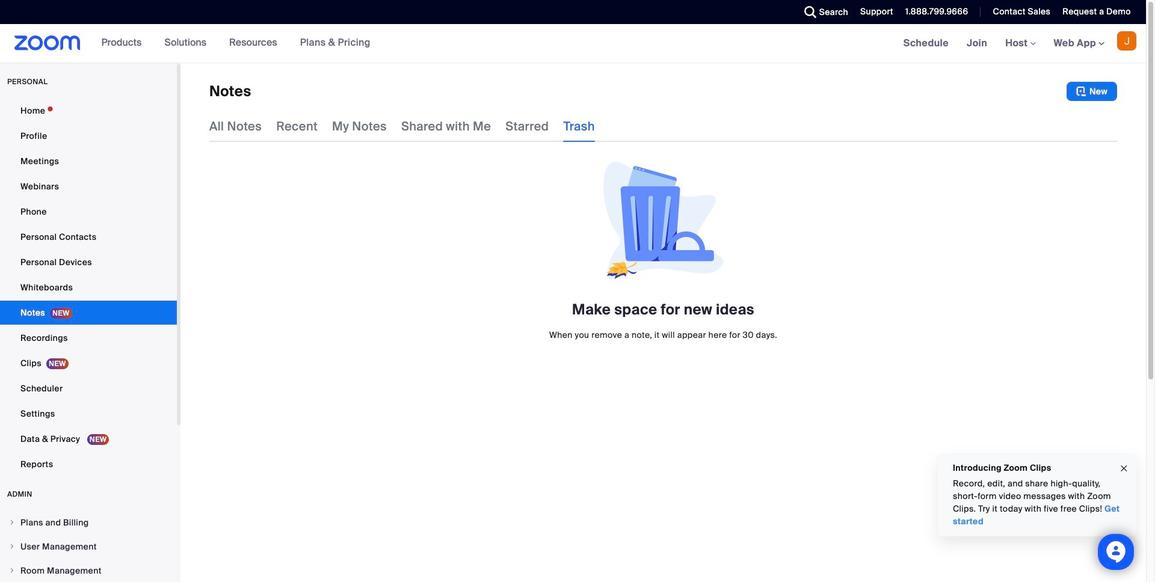 Task type: describe. For each thing, give the bounding box(es) containing it.
3 menu item from the top
[[0, 560, 177, 582]]

right image for 2nd menu item
[[8, 543, 16, 550]]

1 menu item from the top
[[0, 511, 177, 534]]

admin menu menu
[[0, 511, 177, 582]]

tabs of all notes page tab list
[[209, 111, 595, 142]]

product information navigation
[[92, 24, 380, 63]]

close image
[[1119, 462, 1129, 476]]



Task type: locate. For each thing, give the bounding box(es) containing it.
0 vertical spatial menu item
[[0, 511, 177, 534]]

2 vertical spatial menu item
[[0, 560, 177, 582]]

menu item
[[0, 511, 177, 534], [0, 535, 177, 558], [0, 560, 177, 582]]

right image
[[8, 543, 16, 550], [8, 567, 16, 575]]

personal menu menu
[[0, 99, 177, 478]]

2 right image from the top
[[8, 567, 16, 575]]

1 vertical spatial right image
[[8, 567, 16, 575]]

zoom logo image
[[14, 35, 80, 51]]

right image
[[8, 519, 16, 526]]

profile picture image
[[1117, 31, 1136, 51]]

1 right image from the top
[[8, 543, 16, 550]]

meetings navigation
[[894, 24, 1146, 63]]

banner
[[0, 24, 1146, 63]]

2 menu item from the top
[[0, 535, 177, 558]]

1 vertical spatial menu item
[[0, 535, 177, 558]]

0 vertical spatial right image
[[8, 543, 16, 550]]

right image for first menu item from the bottom of the admin menu menu
[[8, 567, 16, 575]]



